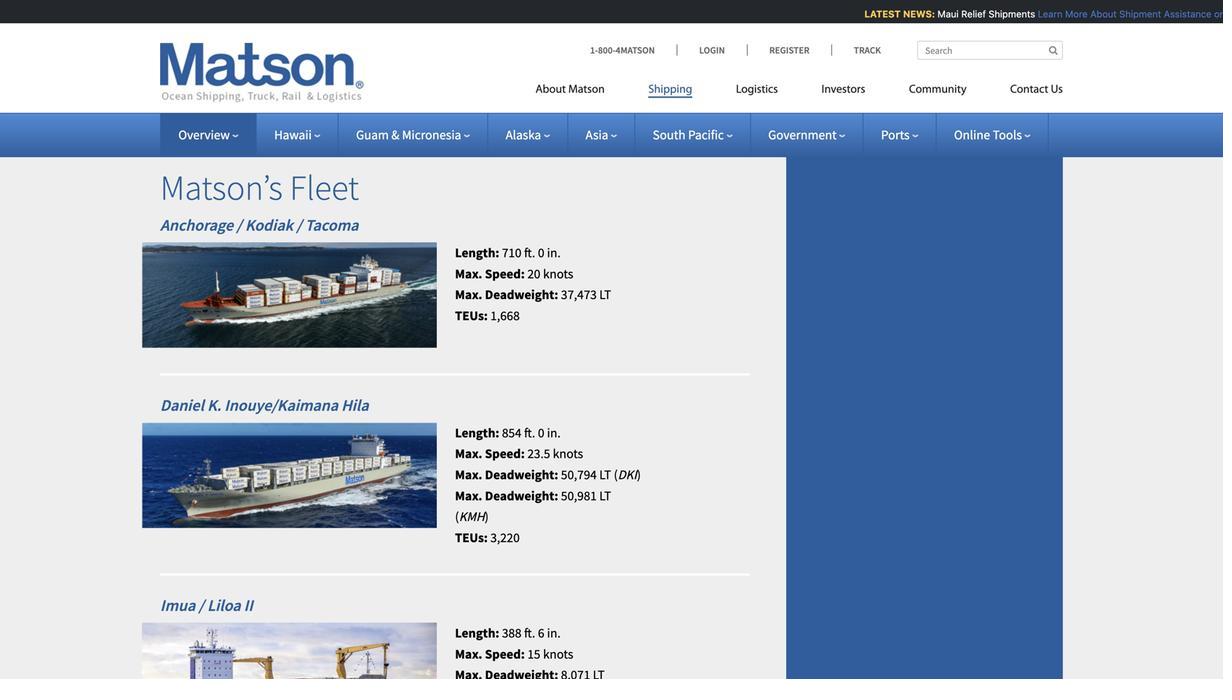 Task type: describe. For each thing, give the bounding box(es) containing it.
anchorage / kodiak / tacoma
[[160, 215, 359, 235]]

1-
[[590, 44, 598, 56]]

about inside top menu navigation
[[536, 84, 566, 96]]

micronesia
[[402, 127, 461, 143]]

800-
[[598, 44, 616, 56]]

latest news: maui relief shipments learn more about shipment assistance or c
[[861, 8, 1223, 19]]

15
[[527, 646, 541, 662]]

50,981
[[561, 488, 597, 504]]

login link
[[677, 44, 747, 56]]

ft. for 388
[[524, 625, 535, 642]]

&
[[391, 127, 399, 143]]

matson's fleet
[[160, 166, 359, 209]]

investors
[[822, 84, 865, 96]]

track link
[[831, 44, 881, 56]]

tools
[[993, 127, 1022, 143]]

about matson
[[536, 84, 605, 96]]

in. for 15
[[547, 625, 561, 642]]

matson
[[568, 84, 605, 96]]

inouye/kaimana
[[224, 395, 338, 415]]

imua
[[160, 596, 195, 616]]

lt for 37,473
[[599, 287, 611, 303]]

south
[[653, 127, 686, 143]]

learn
[[1034, 8, 1059, 19]]

contact
[[1010, 84, 1048, 96]]

shipment
[[1116, 8, 1158, 19]]

asia link
[[586, 127, 617, 143]]

guam & micronesia link
[[356, 127, 470, 143]]

about matson link
[[536, 77, 627, 107]]

length: 388 ft. 6 in. max. speed: 15 knots
[[455, 625, 573, 662]]

track
[[854, 44, 881, 56]]

Search search field
[[917, 41, 1063, 60]]

dki
[[618, 467, 637, 483]]

length: 710 ft. 0 in. max. speed: 20 knots max. deadweight: 37,473 lt teus: 1,668
[[455, 245, 611, 324]]

kmh
[[459, 509, 485, 525]]

ports link
[[881, 127, 918, 143]]

( inside 50,981 lt (
[[455, 509, 459, 525]]

investors link
[[800, 77, 887, 107]]

length: for length: 710 ft. 0 in. max. speed: 20 knots max. deadweight: 37,473 lt teus: 1,668
[[455, 245, 499, 261]]

shipping
[[648, 84, 692, 96]]

1-800-4matson link
[[590, 44, 677, 56]]

kodiak
[[245, 215, 293, 235]]

matson's
[[160, 166, 283, 209]]

in. for 20
[[547, 245, 561, 261]]

overview
[[178, 127, 230, 143]]

0 for 20
[[538, 245, 544, 261]]

deadweight: for 23.5
[[485, 467, 558, 483]]

speed: for 388
[[485, 646, 525, 662]]

logistics
[[736, 84, 778, 96]]

or
[[1210, 8, 1220, 19]]

contact us link
[[989, 77, 1063, 107]]

1,668
[[491, 308, 520, 324]]

0 for 23.5
[[538, 425, 544, 441]]

ft. for 854
[[524, 425, 535, 441]]

assistance
[[1160, 8, 1208, 19]]

news:
[[899, 8, 931, 19]]

length: 854 ft. 0 in. max. speed: 23.5 knots max. deadweight: 50,794 lt ( dki ) max. deadweight:
[[455, 425, 641, 504]]

login
[[699, 44, 725, 56]]

fleet
[[290, 166, 359, 209]]

speed: for 710
[[485, 266, 525, 282]]

20
[[527, 266, 541, 282]]

search image
[[1049, 46, 1058, 55]]

hila
[[341, 395, 369, 415]]

alaska link
[[506, 127, 550, 143]]

) inside the length: 854 ft. 0 in. max. speed: 23.5 knots max. deadweight: 50,794 lt ( dki ) max. deadweight:
[[637, 467, 641, 483]]

50,981 lt (
[[455, 488, 611, 525]]

1 horizontal spatial about
[[1087, 8, 1113, 19]]

ft. for 710
[[524, 245, 535, 261]]

learn more about shipment assistance or c link
[[1034, 8, 1223, 19]]

6
[[538, 625, 544, 642]]

37,473
[[561, 287, 597, 303]]

imua loaded with matson containers image
[[142, 623, 437, 679]]

community
[[909, 84, 967, 96]]

ii
[[244, 596, 253, 616]]

anchorage
[[160, 215, 233, 235]]

liloa
[[207, 596, 241, 616]]

online tools link
[[954, 127, 1031, 143]]

latest
[[861, 8, 897, 19]]

5 max. from the top
[[455, 488, 482, 504]]

3 max. from the top
[[455, 446, 482, 462]]

us
[[1051, 84, 1063, 96]]

ports
[[881, 127, 910, 143]]

online tools
[[954, 127, 1022, 143]]

4matson
[[616, 44, 655, 56]]

daniel k. inouye/kaimana hila
[[160, 395, 369, 415]]

south pacific
[[653, 127, 724, 143]]

logistics link
[[714, 77, 800, 107]]



Task type: locate. For each thing, give the bounding box(es) containing it.
knots up 50,794
[[553, 446, 583, 462]]

710
[[502, 245, 522, 261]]

0 vertical spatial teus:
[[455, 308, 488, 324]]

in. for 23.5
[[547, 425, 561, 441]]

top menu navigation
[[536, 77, 1063, 107]]

1 horizontal spatial )
[[637, 467, 641, 483]]

knots inside the length: 854 ft. 0 in. max. speed: 23.5 knots max. deadweight: 50,794 lt ( dki ) max. deadweight:
[[553, 446, 583, 462]]

854
[[502, 425, 522, 441]]

shipments
[[985, 8, 1032, 19]]

register link
[[747, 44, 831, 56]]

(
[[614, 467, 618, 483], [455, 509, 459, 525]]

None search field
[[917, 41, 1063, 60]]

1 vertical spatial )
[[485, 509, 489, 525]]

tacoma
[[305, 215, 359, 235]]

knots right 15
[[543, 646, 573, 662]]

knots for 37,473
[[543, 266, 573, 282]]

2 0 from the top
[[538, 425, 544, 441]]

1 0 from the top
[[538, 245, 544, 261]]

1-800-4matson
[[590, 44, 655, 56]]

asia
[[586, 127, 608, 143]]

speed: down 388
[[485, 646, 525, 662]]

lt inside the length: 854 ft. 0 in. max. speed: 23.5 knots max. deadweight: 50,794 lt ( dki ) max. deadweight:
[[599, 467, 611, 483]]

teus: inside "length: 710 ft. 0 in. max. speed: 20 knots max. deadweight: 37,473 lt teus: 1,668"
[[455, 308, 488, 324]]

3 length: from the top
[[455, 625, 499, 642]]

2 vertical spatial in.
[[547, 625, 561, 642]]

knots inside length: 388 ft. 6 in. max. speed: 15 knots
[[543, 646, 573, 662]]

4 max. from the top
[[455, 467, 482, 483]]

/ right 'kodiak'
[[296, 215, 302, 235]]

about
[[1087, 8, 1113, 19], [536, 84, 566, 96]]

2 max. from the top
[[455, 287, 482, 303]]

/ left 'kodiak'
[[236, 215, 242, 235]]

2 length: from the top
[[455, 425, 499, 441]]

0 vertical spatial about
[[1087, 8, 1113, 19]]

c
[[1222, 8, 1223, 19]]

0 vertical spatial ft.
[[524, 245, 535, 261]]

2 in. from the top
[[547, 425, 561, 441]]

knots inside "length: 710 ft. 0 in. max. speed: 20 knots max. deadweight: 37,473 lt teus: 1,668"
[[543, 266, 573, 282]]

shipping link
[[627, 77, 714, 107]]

0 vertical spatial lt
[[599, 287, 611, 303]]

deadweight: down 20
[[485, 287, 558, 303]]

deadweight: for 20
[[485, 287, 558, 303]]

speed:
[[485, 266, 525, 282], [485, 446, 525, 462], [485, 646, 525, 662]]

relief
[[958, 8, 982, 19]]

in.
[[547, 245, 561, 261], [547, 425, 561, 441], [547, 625, 561, 642]]

1 vertical spatial deadweight:
[[485, 467, 558, 483]]

teus: down kmh
[[455, 530, 488, 546]]

50,794
[[561, 467, 597, 483]]

teus: left 1,668
[[455, 308, 488, 324]]

pacific
[[688, 127, 724, 143]]

deadweight: down 23.5 on the left bottom
[[485, 467, 558, 483]]

daniel
[[160, 395, 204, 415]]

1 vertical spatial ft.
[[524, 425, 535, 441]]

length: for length: 388 ft. 6 in. max. speed: 15 knots
[[455, 625, 499, 642]]

0 up 23.5 on the left bottom
[[538, 425, 544, 441]]

length: inside "length: 710 ft. 0 in. max. speed: 20 knots max. deadweight: 37,473 lt teus: 1,668"
[[455, 245, 499, 261]]

) inside kmh ) teus: 3,220
[[485, 509, 489, 525]]

speed: inside "length: 710 ft. 0 in. max. speed: 20 knots max. deadweight: 37,473 lt teus: 1,668"
[[485, 266, 525, 282]]

1 vertical spatial 0
[[538, 425, 544, 441]]

speed: down the 710
[[485, 266, 525, 282]]

lt left dki at right
[[599, 467, 611, 483]]

0 up 20
[[538, 245, 544, 261]]

2 horizontal spatial /
[[296, 215, 302, 235]]

1 deadweight: from the top
[[485, 287, 558, 303]]

/ left liloa
[[199, 596, 204, 616]]

2 speed: from the top
[[485, 446, 525, 462]]

in. inside length: 388 ft. 6 in. max. speed: 15 knots
[[547, 625, 561, 642]]

lt inside 50,981 lt (
[[599, 488, 611, 504]]

deadweight: up 3,220
[[485, 488, 558, 504]]

blue matson logo with ocean, shipping, truck, rail and logistics written beneath it. image
[[160, 43, 364, 103]]

0 inside "length: 710 ft. 0 in. max. speed: 20 knots max. deadweight: 37,473 lt teus: 1,668"
[[538, 245, 544, 261]]

teus: inside kmh ) teus: 3,220
[[455, 530, 488, 546]]

0
[[538, 245, 544, 261], [538, 425, 544, 441]]

overview link
[[178, 127, 239, 143]]

2 vertical spatial knots
[[543, 646, 573, 662]]

3 in. from the top
[[547, 625, 561, 642]]

length: for length: 854 ft. 0 in. max. speed: 23.5 knots max. deadweight: 50,794 lt ( dki ) max. deadweight:
[[455, 425, 499, 441]]

length: left 388
[[455, 625, 499, 642]]

speed: down 854
[[485, 446, 525, 462]]

1 in. from the top
[[547, 245, 561, 261]]

1 vertical spatial knots
[[553, 446, 583, 462]]

0 horizontal spatial /
[[199, 596, 204, 616]]

length: left the 710
[[455, 245, 499, 261]]

ft. right 854
[[524, 425, 535, 441]]

0 horizontal spatial about
[[536, 84, 566, 96]]

1 length: from the top
[[455, 245, 499, 261]]

0 vertical spatial knots
[[543, 266, 573, 282]]

deadweight:
[[485, 287, 558, 303], [485, 467, 558, 483], [485, 488, 558, 504]]

2 teus: from the top
[[455, 530, 488, 546]]

length: left 854
[[455, 425, 499, 441]]

1 lt from the top
[[599, 287, 611, 303]]

in. up 23.5 on the left bottom
[[547, 425, 561, 441]]

more
[[1061, 8, 1084, 19]]

kmh ) teus: 3,220
[[455, 509, 520, 546]]

1 teus: from the top
[[455, 308, 488, 324]]

/ for kodiak
[[236, 215, 242, 235]]

government
[[768, 127, 837, 143]]

1 vertical spatial lt
[[599, 467, 611, 483]]

community link
[[887, 77, 989, 107]]

knots for 50,794
[[553, 446, 583, 462]]

3 speed: from the top
[[485, 646, 525, 662]]

0 horizontal spatial )
[[485, 509, 489, 525]]

1 vertical spatial in.
[[547, 425, 561, 441]]

3,220
[[491, 530, 520, 546]]

lt right 37,473
[[599, 287, 611, 303]]

speed: inside the length: 854 ft. 0 in. max. speed: 23.5 knots max. deadweight: 50,794 lt ( dki ) max. deadweight:
[[485, 446, 525, 462]]

online
[[954, 127, 990, 143]]

1 horizontal spatial /
[[236, 215, 242, 235]]

1 horizontal spatial (
[[614, 467, 618, 483]]

guam & micronesia
[[356, 127, 461, 143]]

guam
[[356, 127, 389, 143]]

ft. inside length: 388 ft. 6 in. max. speed: 15 knots
[[524, 625, 535, 642]]

in. right "6"
[[547, 625, 561, 642]]

teus:
[[455, 308, 488, 324], [455, 530, 488, 546]]

maui
[[934, 8, 955, 19]]

max.
[[455, 266, 482, 282], [455, 287, 482, 303], [455, 446, 482, 462], [455, 467, 482, 483], [455, 488, 482, 504], [455, 646, 482, 662]]

1 vertical spatial speed:
[[485, 446, 525, 462]]

1 vertical spatial length:
[[455, 425, 499, 441]]

hawaii
[[274, 127, 312, 143]]

23.5
[[527, 446, 550, 462]]

0 inside the length: 854 ft. 0 in. max. speed: 23.5 knots max. deadweight: 50,794 lt ( dki ) max. deadweight:
[[538, 425, 544, 441]]

0 vertical spatial 0
[[538, 245, 544, 261]]

contact us
[[1010, 84, 1063, 96]]

2 vertical spatial lt
[[599, 488, 611, 504]]

/ for liloa
[[199, 596, 204, 616]]

lt for 50,794
[[599, 467, 611, 483]]

1 max. from the top
[[455, 266, 482, 282]]

dki matson's new ship image
[[142, 423, 437, 528]]

1 ft. from the top
[[524, 245, 535, 261]]

speed: for 854
[[485, 446, 525, 462]]

1 vertical spatial about
[[536, 84, 566, 96]]

388
[[502, 625, 522, 642]]

knots
[[543, 266, 573, 282], [553, 446, 583, 462], [543, 646, 573, 662]]

0 vertical spatial in.
[[547, 245, 561, 261]]

2 vertical spatial speed:
[[485, 646, 525, 662]]

2 vertical spatial length:
[[455, 625, 499, 642]]

about right more
[[1087, 8, 1113, 19]]

2 ft. from the top
[[524, 425, 535, 441]]

0 vertical spatial speed:
[[485, 266, 525, 282]]

( inside the length: 854 ft. 0 in. max. speed: 23.5 knots max. deadweight: 50,794 lt ( dki ) max. deadweight:
[[614, 467, 618, 483]]

lt inside "length: 710 ft. 0 in. max. speed: 20 knots max. deadweight: 37,473 lt teus: 1,668"
[[599, 287, 611, 303]]

ft. inside "length: 710 ft. 0 in. max. speed: 20 knots max. deadweight: 37,473 lt teus: 1,668"
[[524, 245, 535, 261]]

length: inside the length: 854 ft. 0 in. max. speed: 23.5 knots max. deadweight: 50,794 lt ( dki ) max. deadweight:
[[455, 425, 499, 441]]

deadweight: inside "length: 710 ft. 0 in. max. speed: 20 knots max. deadweight: 37,473 lt teus: 1,668"
[[485, 287, 558, 303]]

k.
[[207, 395, 221, 415]]

in. inside the length: 854 ft. 0 in. max. speed: 23.5 knots max. deadweight: 50,794 lt ( dki ) max. deadweight:
[[547, 425, 561, 441]]

in. right the 710
[[547, 245, 561, 261]]

lt right 50,981 at the left bottom of page
[[599, 488, 611, 504]]

speed: inside length: 388 ft. 6 in. max. speed: 15 knots
[[485, 646, 525, 662]]

ft. left "6"
[[524, 625, 535, 642]]

1 vertical spatial teus:
[[455, 530, 488, 546]]

)
[[637, 467, 641, 483], [485, 509, 489, 525]]

south pacific link
[[653, 127, 733, 143]]

0 vertical spatial deadweight:
[[485, 287, 558, 303]]

imua / liloa ii
[[160, 596, 253, 616]]

government link
[[768, 127, 846, 143]]

2 vertical spatial ft.
[[524, 625, 535, 642]]

max. inside length: 388 ft. 6 in. max. speed: 15 knots
[[455, 646, 482, 662]]

ft. inside the length: 854 ft. 0 in. max. speed: 23.5 knots max. deadweight: 50,794 lt ( dki ) max. deadweight:
[[524, 425, 535, 441]]

2 vertical spatial deadweight:
[[485, 488, 558, 504]]

3 lt from the top
[[599, 488, 611, 504]]

register
[[769, 44, 810, 56]]

hawaii link
[[274, 127, 320, 143]]

0 vertical spatial length:
[[455, 245, 499, 261]]

alaska
[[506, 127, 541, 143]]

length:
[[455, 245, 499, 261], [455, 425, 499, 441], [455, 625, 499, 642]]

ft. right the 710
[[524, 245, 535, 261]]

about left matson on the top of the page
[[536, 84, 566, 96]]

0 vertical spatial )
[[637, 467, 641, 483]]

2 deadweight: from the top
[[485, 467, 558, 483]]

2 lt from the top
[[599, 467, 611, 483]]

0 vertical spatial (
[[614, 467, 618, 483]]

section
[[768, 134, 1081, 679]]

knots right 20
[[543, 266, 573, 282]]

1 speed: from the top
[[485, 266, 525, 282]]

6 max. from the top
[[455, 646, 482, 662]]

in. inside "length: 710 ft. 0 in. max. speed: 20 knots max. deadweight: 37,473 lt teus: 1,668"
[[547, 245, 561, 261]]

length: inside length: 388 ft. 6 in. max. speed: 15 knots
[[455, 625, 499, 642]]

3 deadweight: from the top
[[485, 488, 558, 504]]

ft.
[[524, 245, 535, 261], [524, 425, 535, 441], [524, 625, 535, 642]]

1 vertical spatial (
[[455, 509, 459, 525]]

0 horizontal spatial (
[[455, 509, 459, 525]]

3 ft. from the top
[[524, 625, 535, 642]]



Task type: vqa. For each thing, say whether or not it's contained in the screenshot.
Secretary
no



